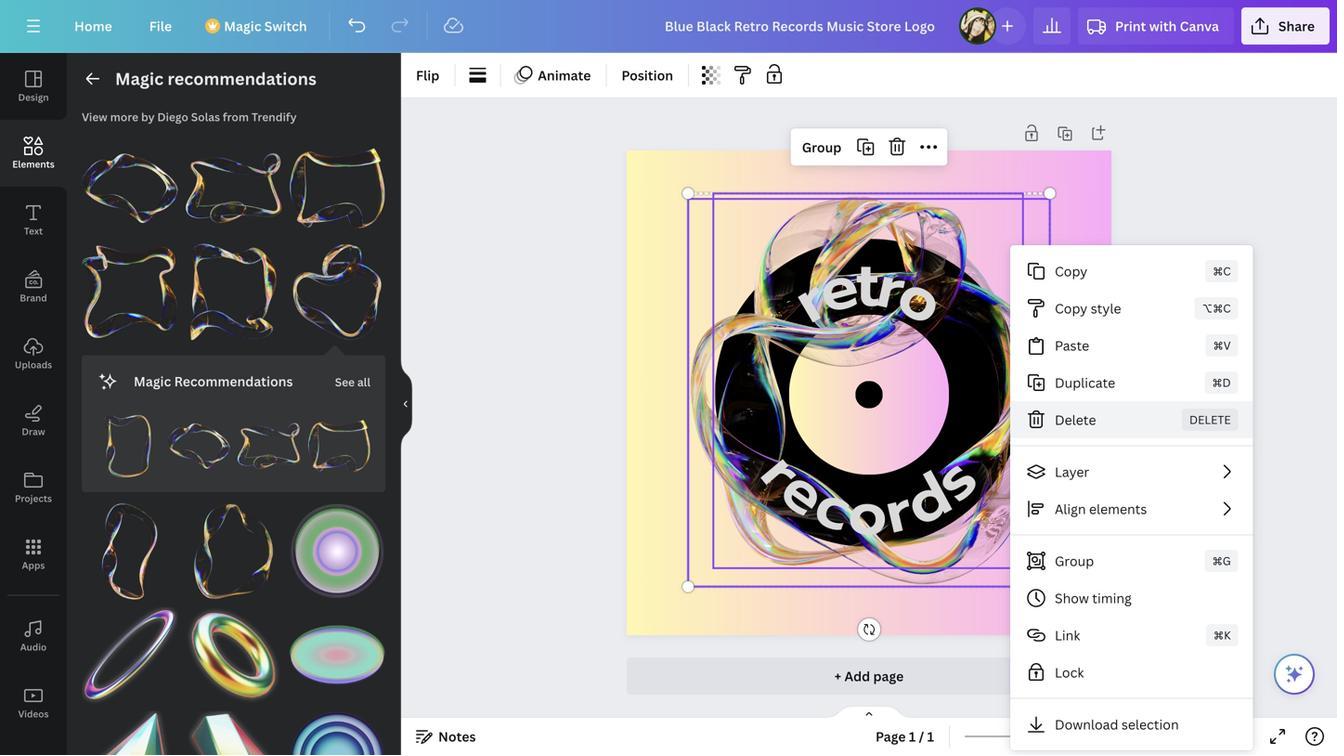 Task type: describe. For each thing, give the bounding box(es) containing it.
recommendations
[[168, 67, 317, 90]]

trendify button
[[252, 109, 297, 125]]

text
[[24, 225, 43, 237]]

selection
[[1122, 716, 1180, 734]]

magic for magic recommendations
[[115, 67, 164, 90]]

magic switch
[[224, 17, 307, 35]]

draw button
[[0, 387, 67, 454]]

duplicate
[[1056, 374, 1116, 392]]

uploads
[[15, 359, 52, 371]]

menu containing copy
[[1011, 245, 1254, 751]]

link
[[1056, 627, 1081, 644]]

apps button
[[0, 521, 67, 588]]

Design title text field
[[650, 7, 952, 45]]

home link
[[59, 7, 127, 45]]

projects
[[15, 492, 52, 505]]

download
[[1056, 716, 1119, 734]]

page
[[876, 728, 906, 746]]

copy for copy
[[1056, 262, 1088, 280]]

⌥⌘c
[[1203, 301, 1232, 316]]

+ add page
[[835, 668, 904, 685]]

audio button
[[0, 603, 67, 670]]

all
[[358, 374, 371, 390]]

paste
[[1056, 337, 1090, 354]]

view
[[82, 109, 108, 125]]

copy for copy style
[[1056, 300, 1088, 317]]

2 holographic chrome decorative circle image from the top
[[289, 711, 386, 755]]

2 1 from the left
[[928, 728, 935, 746]]

elements
[[1090, 500, 1148, 518]]

+ add page button
[[627, 658, 1112, 695]]

main menu bar
[[0, 0, 1338, 53]]

magic switch button
[[194, 7, 322, 45]]

⌘c
[[1214, 263, 1232, 279]]

holographic chrome decorative hexagon image
[[186, 711, 282, 755]]

draw
[[22, 426, 45, 438]]

delete
[[1190, 412, 1232, 427]]

page
[[874, 668, 904, 685]]

group button
[[795, 132, 849, 162]]

solas
[[191, 109, 220, 125]]

magic for magic switch
[[224, 17, 262, 35]]

show pages image
[[825, 705, 914, 720]]

home
[[74, 17, 112, 35]]

more
[[110, 109, 139, 125]]

delete
[[1056, 411, 1097, 429]]

show
[[1056, 590, 1090, 607]]

1 1 from the left
[[910, 728, 916, 746]]

apps
[[22, 559, 45, 572]]



Task type: locate. For each thing, give the bounding box(es) containing it.
⌘k
[[1214, 628, 1232, 643]]

videos button
[[0, 670, 67, 737]]

transparent liquid blob frame image
[[82, 140, 178, 237], [186, 140, 282, 237], [289, 140, 386, 237], [82, 244, 178, 340], [186, 244, 282, 340], [289, 244, 386, 340], [97, 415, 160, 478], [167, 415, 230, 478], [237, 415, 300, 478], [308, 415, 371, 478], [82, 504, 178, 600], [186, 504, 282, 600]]

0 vertical spatial copy
[[1056, 262, 1088, 280]]

layer
[[1056, 463, 1090, 481]]

2 vertical spatial magic
[[134, 372, 171, 390]]

recommendations
[[174, 372, 293, 390]]

1 right / at right bottom
[[928, 728, 935, 746]]

by
[[141, 109, 155, 125]]

0 horizontal spatial group
[[803, 138, 842, 156]]

0 horizontal spatial 1
[[910, 728, 916, 746]]

switch
[[265, 17, 307, 35]]

show timing
[[1056, 590, 1132, 607]]

uploads button
[[0, 321, 67, 387]]

magic
[[224, 17, 262, 35], [115, 67, 164, 90], [134, 372, 171, 390]]

copy
[[1056, 262, 1088, 280], [1056, 300, 1088, 317]]

menu
[[1011, 245, 1254, 751]]

copy up copy style
[[1056, 262, 1088, 280]]

2 holographic chrome decorative ring image from the left
[[186, 607, 282, 704]]

see all button
[[333, 363, 373, 400]]

view more by diego solas button
[[82, 109, 220, 125]]

group inside the group button
[[803, 138, 842, 156]]

0 vertical spatial holographic chrome decorative circle image
[[289, 504, 386, 600]]

flip
[[416, 66, 440, 84]]

holographic chrome decorative ring image up holographic chrome decorative pyramid image
[[82, 607, 178, 704]]

1 horizontal spatial holographic chrome decorative ring image
[[186, 607, 282, 704]]

hide image
[[400, 360, 413, 449]]

see all
[[335, 374, 371, 390]]

elements button
[[0, 120, 67, 187]]

download selection
[[1056, 716, 1180, 734]]

videos
[[18, 708, 49, 721]]

elements
[[12, 158, 55, 170]]

magic recommendations
[[134, 372, 293, 390]]

page 1 / 1
[[876, 728, 935, 746]]

1 left / at right bottom
[[910, 728, 916, 746]]

download selection button
[[1011, 706, 1254, 743]]

1
[[910, 728, 916, 746], [928, 728, 935, 746]]

lock
[[1056, 664, 1085, 682]]

align elements
[[1056, 500, 1148, 518]]

flip button
[[409, 60, 447, 90]]

view more by diego solas from trendify
[[82, 109, 297, 125]]

+
[[835, 668, 842, 685]]

audio
[[20, 641, 47, 654]]

magic for magic recommendations
[[134, 372, 171, 390]]

holographic chrome decorative circle image
[[289, 504, 386, 600], [289, 711, 386, 755]]

see
[[335, 374, 355, 390]]

0 vertical spatial magic
[[224, 17, 262, 35]]

1 vertical spatial copy
[[1056, 300, 1088, 317]]

brand
[[20, 292, 47, 304]]

2 copy from the top
[[1056, 300, 1088, 317]]

trendify
[[252, 109, 297, 125]]

side panel tab list
[[0, 53, 67, 755]]

1 holographic chrome decorative ring image from the left
[[82, 607, 178, 704]]

magic inside magic switch button
[[224, 17, 262, 35]]

layer button
[[1011, 453, 1254, 491]]

1 copy from the top
[[1056, 262, 1088, 280]]

from
[[223, 109, 249, 125]]

0 vertical spatial group
[[803, 138, 842, 156]]

magic recommendations
[[115, 67, 317, 90]]

magic left switch
[[224, 17, 262, 35]]

canva assistant image
[[1284, 663, 1306, 686]]

holographic chrome decorative pyramid image
[[82, 711, 178, 755]]

⌘d
[[1213, 375, 1232, 390]]

show timing button
[[1011, 580, 1254, 617]]

align elements button
[[1011, 491, 1254, 528]]

1 horizontal spatial group
[[1056, 552, 1095, 570]]

0 horizontal spatial holographic chrome decorative ring image
[[82, 607, 178, 704]]

1 vertical spatial group
[[1056, 552, 1095, 570]]

holographic chrome decorative oblong image
[[289, 607, 386, 704]]

⌘g
[[1213, 553, 1232, 569]]

design button
[[0, 53, 67, 120]]

1 vertical spatial magic
[[115, 67, 164, 90]]

diego
[[157, 109, 188, 125]]

projects button
[[0, 454, 67, 521]]

holographic chrome decorative ring image up holographic chrome decorative hexagon image
[[186, 607, 282, 704]]

holographic chrome decorative ring image
[[82, 607, 178, 704], [186, 607, 282, 704]]

copy left 'style'
[[1056, 300, 1088, 317]]

brand button
[[0, 254, 67, 321]]

magic up by
[[115, 67, 164, 90]]

lock button
[[1011, 654, 1254, 691]]

magic left the recommendations
[[134, 372, 171, 390]]

add
[[845, 668, 871, 685]]

1 horizontal spatial 1
[[928, 728, 935, 746]]

design
[[18, 91, 49, 104]]

style
[[1091, 300, 1122, 317]]

notes
[[439, 728, 476, 746]]

1 holographic chrome decorative circle image from the top
[[289, 504, 386, 600]]

group inside menu
[[1056, 552, 1095, 570]]

group
[[803, 138, 842, 156], [1056, 552, 1095, 570]]

timing
[[1093, 590, 1132, 607]]

copy style
[[1056, 300, 1122, 317]]

/
[[919, 728, 925, 746]]

notes button
[[409, 722, 484, 752]]

⌘v
[[1214, 338, 1232, 353]]

text button
[[0, 187, 67, 254]]

1 vertical spatial holographic chrome decorative circle image
[[289, 711, 386, 755]]

align
[[1056, 500, 1087, 518]]



Task type: vqa. For each thing, say whether or not it's contained in the screenshot.


